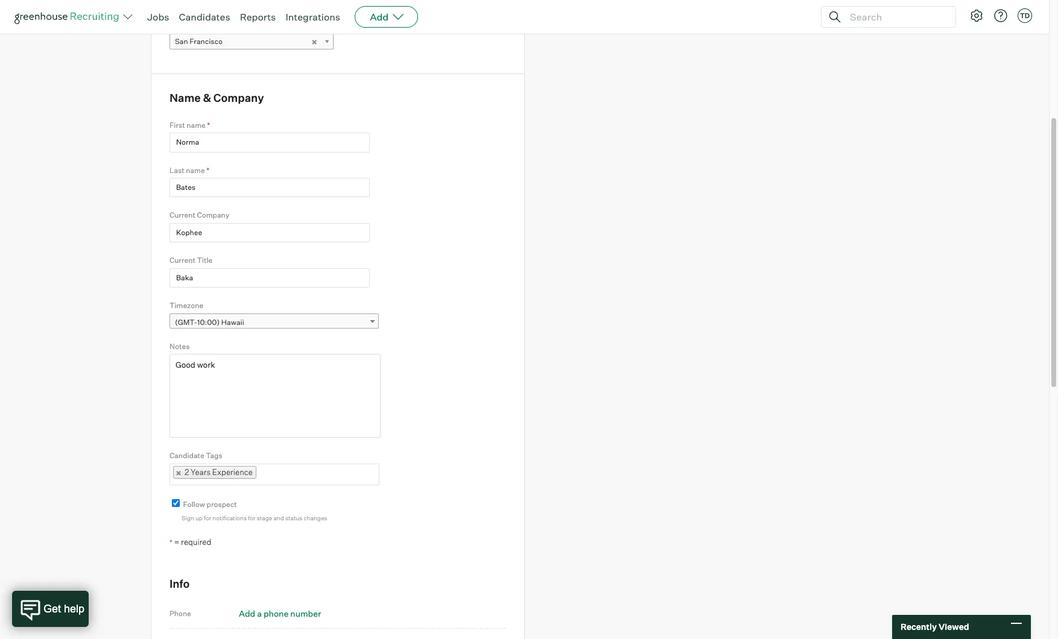 Task type: describe. For each thing, give the bounding box(es) containing it.
changes
[[304, 515, 327, 522]]

name for first
[[187, 121, 206, 130]]

good work­
[[176, 361, 214, 370]]

notifications
[[213, 515, 247, 522]]

san
[[175, 37, 188, 46]]

current for current title
[[170, 256, 195, 265]]

phone
[[170, 610, 191, 619]]

status
[[285, 515, 303, 522]]

candidate tags
[[170, 452, 222, 461]]

a
[[257, 609, 262, 619]]

add for add
[[370, 11, 389, 23]]

prospect
[[207, 500, 237, 509]]

stage
[[257, 515, 272, 522]]

add a phone number link
[[239, 609, 321, 619]]

recently
[[901, 622, 937, 633]]

Search text field
[[847, 8, 945, 26]]

name & company
[[170, 91, 264, 105]]

last name *
[[170, 166, 210, 175]]

jobs link
[[147, 11, 169, 23]]

francisco
[[190, 37, 223, 46]]

reports
[[240, 11, 276, 23]]

phone
[[264, 609, 289, 619]]

timezone
[[170, 301, 203, 310]]

current title
[[170, 256, 213, 265]]

&
[[203, 91, 211, 105]]

0 vertical spatial company
[[214, 91, 264, 105]]

san francisco
[[175, 37, 223, 46]]

2
[[185, 468, 189, 477]]

reports link
[[240, 11, 276, 23]]

candidates link
[[179, 11, 230, 23]]

recently viewed
[[901, 622, 970, 633]]

greenhouse recruiting image
[[14, 10, 123, 24]]

=
[[174, 538, 179, 547]]

td
[[1021, 11, 1030, 20]]

(gmt-10:00) hawaii
[[175, 318, 244, 327]]

1 for from the left
[[204, 515, 211, 522]]

add button
[[355, 6, 418, 28]]

* for last name *
[[207, 166, 210, 175]]

tags
[[206, 452, 222, 461]]

sign up for notifications for stage and status changes
[[182, 515, 327, 522]]



Task type: vqa. For each thing, say whether or not it's contained in the screenshot.
Current related to Current Company
yes



Task type: locate. For each thing, give the bounding box(es) containing it.
2 years experience
[[185, 468, 253, 477]]

name right last
[[186, 166, 205, 175]]

for
[[204, 515, 211, 522], [248, 515, 256, 522]]

td button
[[1018, 8, 1033, 23]]

follow prospect
[[183, 500, 237, 509]]

info
[[170, 578, 190, 591]]

current left title
[[170, 256, 195, 265]]

Follow prospect checkbox
[[172, 500, 180, 508]]

1 horizontal spatial for
[[248, 515, 256, 522]]

first name *
[[170, 121, 210, 130]]

title
[[197, 256, 213, 265]]

current for current company
[[170, 211, 195, 220]]

add
[[370, 11, 389, 23], [239, 609, 255, 619]]

10:00)
[[197, 318, 220, 327]]

follow
[[183, 500, 205, 509]]

years
[[191, 468, 211, 477]]

*
[[207, 121, 210, 130], [207, 166, 210, 175], [170, 538, 173, 547]]

1 vertical spatial company
[[197, 211, 229, 220]]

configure image
[[970, 8, 984, 23]]

0 vertical spatial add
[[370, 11, 389, 23]]

0 horizontal spatial for
[[204, 515, 211, 522]]

candidate
[[170, 452, 204, 461]]

and
[[274, 515, 284, 522]]

* for first name *
[[207, 121, 210, 130]]

company
[[214, 91, 264, 105], [197, 211, 229, 220]]

2 vertical spatial *
[[170, 538, 173, 547]]

None text field
[[170, 269, 370, 288]]

good
[[176, 361, 195, 370]]

add a phone number
[[239, 609, 321, 619]]

name for last
[[186, 166, 205, 175]]

1 vertical spatial *
[[207, 166, 210, 175]]

None text field
[[170, 133, 370, 152], [170, 178, 370, 198], [170, 223, 370, 243], [256, 465, 268, 485], [170, 133, 370, 152], [170, 178, 370, 198], [170, 223, 370, 243], [256, 465, 268, 485]]

work­
[[197, 361, 214, 370]]

(gmt-10:00) hawaii link
[[170, 314, 379, 331]]

san francisco link
[[170, 33, 334, 50]]

required
[[181, 538, 211, 547]]

company right &
[[214, 91, 264, 105]]

0 horizontal spatial add
[[239, 609, 255, 619]]

add inside popup button
[[370, 11, 389, 23]]

hawaii
[[221, 318, 244, 327]]

* inside * = required
[[170, 538, 173, 547]]

(gmt-
[[175, 318, 197, 327]]

viewed
[[939, 622, 970, 633]]

up
[[196, 515, 203, 522]]

name
[[187, 121, 206, 130], [186, 166, 205, 175]]

1 vertical spatial name
[[186, 166, 205, 175]]

integrations link
[[286, 11, 340, 23]]

* = required
[[170, 538, 211, 547]]

1 vertical spatial current
[[170, 256, 195, 265]]

* left =
[[170, 538, 173, 547]]

2 for from the left
[[248, 515, 256, 522]]

office
[[170, 20, 189, 29]]

for right up at bottom
[[204, 515, 211, 522]]

current down last
[[170, 211, 195, 220]]

name right first
[[187, 121, 206, 130]]

0 vertical spatial name
[[187, 121, 206, 130]]

first
[[170, 121, 185, 130]]

sign
[[182, 515, 194, 522]]

jobs
[[147, 11, 169, 23]]

notes
[[170, 342, 190, 351]]

1 vertical spatial add
[[239, 609, 255, 619]]

last
[[170, 166, 185, 175]]

integrations
[[286, 11, 340, 23]]

name
[[170, 91, 201, 105]]

current company
[[170, 211, 229, 220]]

2 current from the top
[[170, 256, 195, 265]]

Notes text field
[[170, 354, 381, 438]]

* down &
[[207, 121, 210, 130]]

* right last
[[207, 166, 210, 175]]

experience
[[212, 468, 253, 477]]

0 vertical spatial current
[[170, 211, 195, 220]]

for left stage
[[248, 515, 256, 522]]

candidates
[[179, 11, 230, 23]]

current
[[170, 211, 195, 220], [170, 256, 195, 265]]

td button
[[1016, 6, 1035, 25]]

company up title
[[197, 211, 229, 220]]

0 vertical spatial *
[[207, 121, 210, 130]]

add for add a phone number
[[239, 609, 255, 619]]

1 horizontal spatial add
[[370, 11, 389, 23]]

1 current from the top
[[170, 211, 195, 220]]

number
[[290, 609, 321, 619]]



